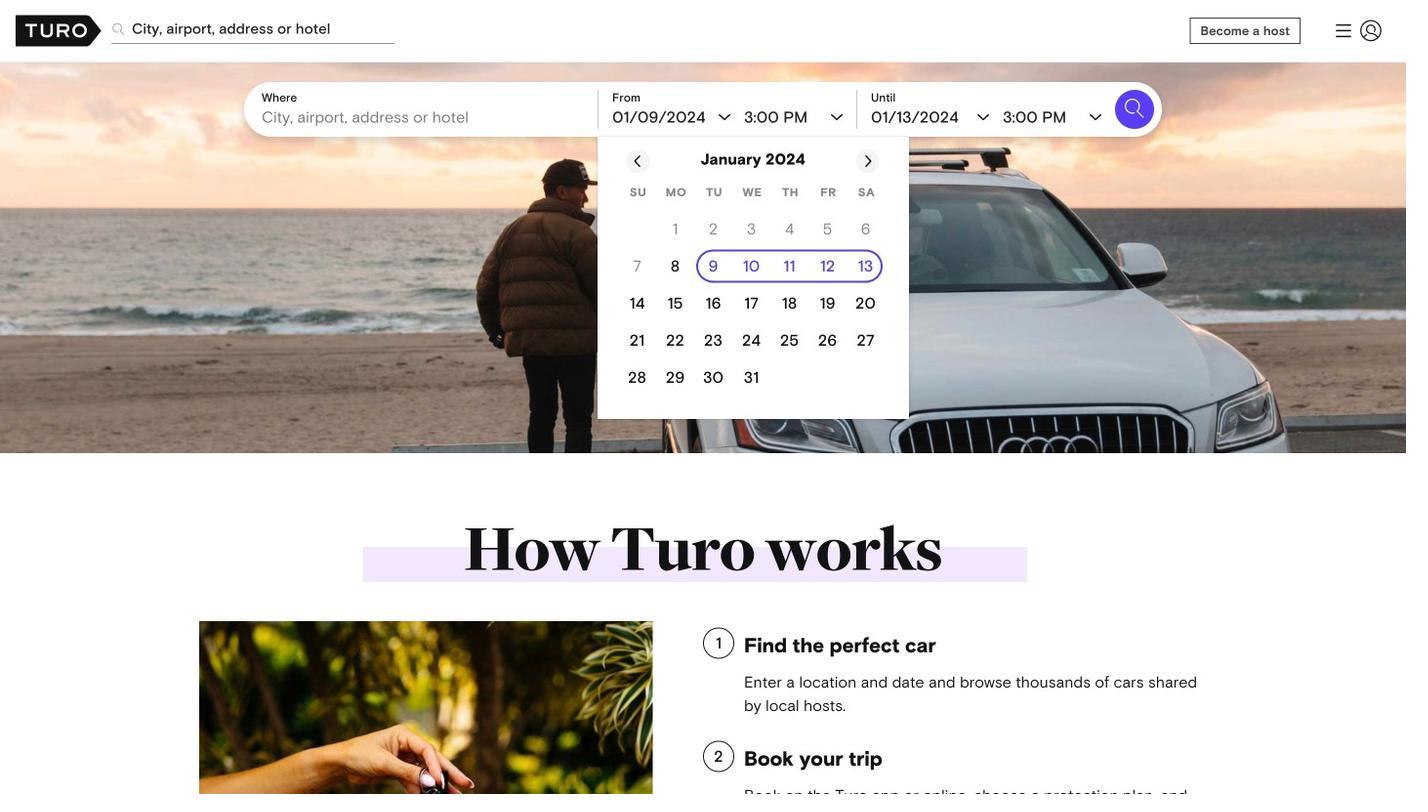 Task type: locate. For each thing, give the bounding box(es) containing it.
calendar application
[[598, 137, 1407, 434]]

None field
[[111, 0, 1179, 59], [262, 106, 588, 129], [111, 0, 1179, 59], [262, 106, 588, 129]]

turo host handing keys to guest image
[[199, 621, 653, 794]]

cookie consent banner dialog
[[16, 529, 328, 779]]

menu element
[[1325, 11, 1391, 50]]

turo image
[[16, 15, 102, 46]]

move forward to switch to the next month image
[[860, 153, 876, 169]]

City, airport, address or hotel field
[[111, 15, 395, 44], [262, 106, 588, 129]]



Task type: vqa. For each thing, say whether or not it's contained in the screenshot.
City, airport, address or hotel field to the left
no



Task type: describe. For each thing, give the bounding box(es) containing it.
move backward to switch to the previous month image
[[631, 153, 646, 169]]

0 vertical spatial city, airport, address or hotel field
[[111, 15, 395, 44]]

1 vertical spatial city, airport, address or hotel field
[[262, 106, 588, 129]]



